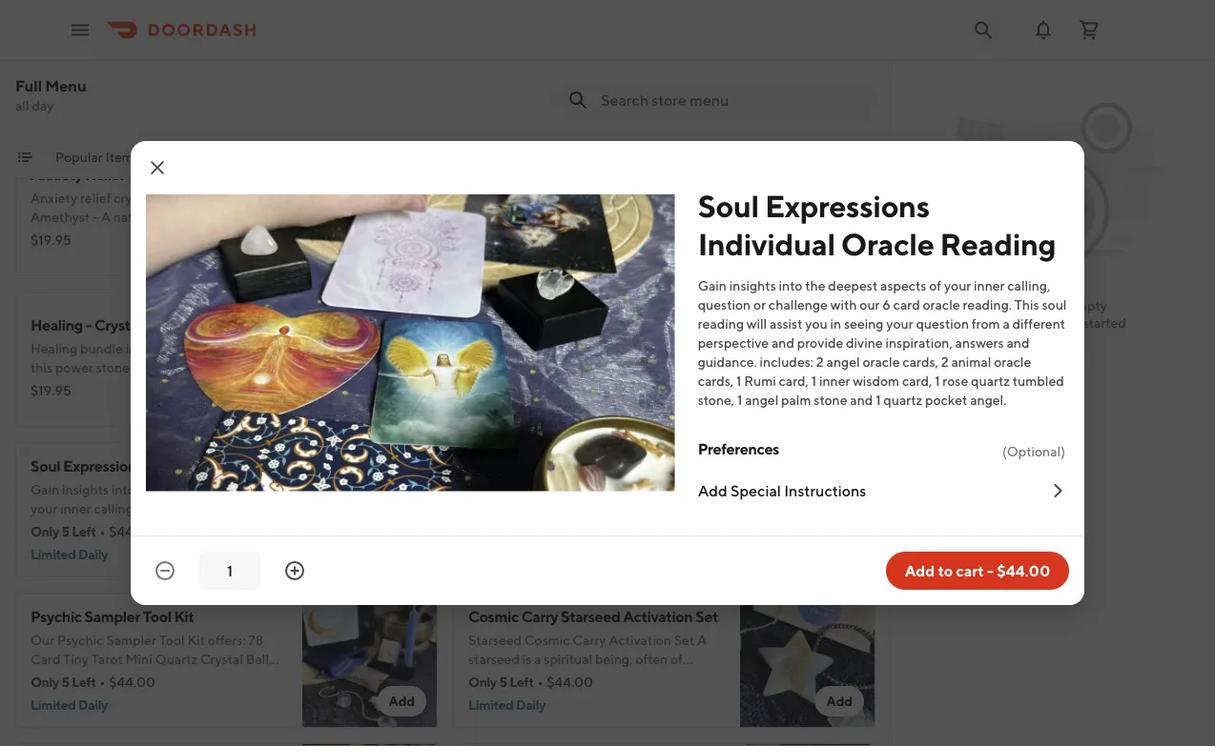 Task type: vqa. For each thing, say whether or not it's contained in the screenshot.
$29.95 at the left of page
yes



Task type: locate. For each thing, give the bounding box(es) containing it.
crystal right healing
[[94, 316, 142, 334]]

with left the cup
[[609, 457, 639, 476]]

decrease quantity by 1 image
[[154, 560, 176, 583]]

and down assist
[[772, 335, 795, 351]]

-
[[86, 316, 92, 334], [987, 562, 994, 581]]

oracle up wisdom
[[863, 354, 900, 370]]

anxiety relief-crystal rx stone set
[[31, 166, 270, 184]]

reading
[[940, 226, 1056, 262], [263, 457, 320, 476], [527, 457, 584, 476]]

2 vertical spatial set
[[696, 608, 718, 626]]

only 2 left • $29.95 limited daily
[[468, 373, 590, 412]]

add button
[[377, 235, 426, 265], [815, 235, 864, 265], [377, 385, 426, 416], [815, 385, 864, 416], [377, 687, 426, 717], [815, 687, 864, 717]]

$19.95 down healing
[[31, 383, 71, 399]]

deepest
[[828, 278, 878, 294]]

1 horizontal spatial card,
[[902, 373, 932, 389]]

0 vertical spatial cards,
[[903, 354, 939, 370]]

$44.00
[[109, 524, 155, 540], [997, 562, 1051, 581], [109, 675, 155, 691], [547, 675, 593, 691]]

1 horizontal spatial tea
[[641, 457, 665, 476]]

stone
[[205, 166, 244, 184], [168, 316, 208, 334]]

cosmic
[[468, 608, 519, 626]]

angel down divine
[[827, 354, 860, 370]]

1 vertical spatial to
[[938, 562, 953, 581]]

set for anxiety relief-crystal rx stone set
[[247, 166, 270, 184]]

expressions inside "soul expressions individual oracle reading"
[[765, 188, 930, 224]]

0 vertical spatial soul expressions individual oracle reading
[[698, 188, 1056, 262]]

0 vertical spatial stone
[[205, 166, 244, 184]]

0 horizontal spatial soul
[[31, 457, 60, 476]]

$44.00 inside button
[[997, 562, 1051, 581]]

tea
[[468, 457, 492, 476], [641, 457, 665, 476]]

question up reading
[[698, 297, 751, 313]]

card, up pocket
[[902, 373, 932, 389]]

0 vertical spatial kit
[[586, 457, 606, 476]]

soul
[[698, 188, 759, 224], [31, 457, 60, 476]]

0 horizontal spatial with
[[609, 457, 639, 476]]

perspective
[[698, 335, 769, 351]]

provide
[[797, 335, 844, 351]]

angel.
[[970, 393, 1007, 408]]

quartz up angel.
[[971, 373, 1010, 389]]

double heart tree of life hanging  7 chakra wall hanging image
[[740, 0, 876, 126]]

quartz
[[971, 373, 1010, 389], [884, 393, 923, 408]]

1 vertical spatial kit
[[174, 608, 194, 626]]

daily up "psychic sampler tool kit"
[[78, 547, 108, 563]]

1 horizontal spatial reading
[[527, 457, 584, 476]]

1 vertical spatial rx
[[145, 316, 165, 334]]

left for set
[[510, 675, 534, 691]]

challenge
[[769, 297, 828, 313]]

1 horizontal spatial cart
[[1030, 298, 1054, 314]]

0 horizontal spatial card,
[[779, 373, 809, 389]]

inspiration,
[[886, 335, 953, 351]]

soul expressions individual oracle reading
[[698, 188, 1056, 262], [31, 457, 320, 476]]

set
[[247, 166, 270, 184], [210, 316, 233, 334], [696, 608, 718, 626]]

• up "psychic sampler tool kit"
[[100, 524, 105, 540]]

1 horizontal spatial expressions
[[765, 188, 930, 224]]

only inside the only 2 left • $29.95 limited daily
[[468, 373, 497, 389]]

add button for healing - crystal rx stone set
[[377, 385, 426, 416]]

only down the psychic
[[31, 675, 59, 691]]

2 horizontal spatial reading
[[940, 226, 1056, 262]]

0 vertical spatial cart
[[1030, 298, 1054, 314]]

$19.95 down anxiety
[[31, 232, 71, 248]]

2 up the rose
[[941, 354, 949, 370]]

only up the psychic
[[31, 524, 59, 540]]

cart inside your cart is empty add items to get started
[[1030, 298, 1054, 314]]

insights
[[730, 278, 776, 294]]

0 horizontal spatial tea
[[468, 457, 492, 476]]

0 vertical spatial quartz
[[971, 373, 1010, 389]]

• left '$29.95'
[[537, 373, 542, 389]]

daily inside the only 2 left • $29.95 limited daily
[[516, 396, 546, 412]]

left inside the only 2 left • $29.95 limited daily
[[509, 373, 533, 389]]

tea leaf reading kit with tea cup
[[468, 457, 696, 476]]

left left '$29.95'
[[509, 373, 533, 389]]

cards, down inspiration,
[[903, 354, 939, 370]]

• down "psychic sampler tool kit"
[[100, 675, 105, 691]]

add special instructions
[[698, 482, 867, 500]]

soul inside "soul expressions individual oracle reading"
[[698, 188, 759, 224]]

only 5 left • $44.00 limited daily down the carry
[[468, 675, 593, 714]]

limited up the psychic
[[31, 547, 76, 563]]

of
[[929, 278, 942, 294]]

healing - crystal rx stone set
[[31, 316, 233, 334]]

rose
[[943, 373, 969, 389]]

• down the carry
[[538, 675, 543, 691]]

items
[[105, 149, 139, 165]]

1 horizontal spatial -
[[987, 562, 994, 581]]

your right "of"
[[944, 278, 971, 294]]

1 vertical spatial -
[[987, 562, 994, 581]]

1 vertical spatial expressions
[[63, 457, 143, 476]]

all
[[15, 98, 29, 114]]

1 tea from the left
[[468, 457, 492, 476]]

0 horizontal spatial to
[[938, 562, 953, 581]]

0 horizontal spatial individual
[[146, 457, 212, 476]]

left for carved
[[509, 373, 533, 389]]

1 horizontal spatial with
[[831, 297, 857, 313]]

0 horizontal spatial -
[[86, 316, 92, 334]]

1 vertical spatial set
[[210, 316, 233, 334]]

will
[[747, 316, 767, 332]]

left down the carry
[[510, 675, 534, 691]]

gain insights into the deepest aspects of your inner calling, question or challenge with our 6 card oracle reading. this soul reading will assist you in seeing your question from a different perspective and provide divine inspiration, answers and guidance. includes: 2 angel oracle cards, 2 animal oracle cards, 1 rumi card, 1 inner wisdom card, 1 rose quartz tumbled stone, 1 angel palm stone and 1 quartz pocket angel.
[[698, 278, 1067, 408]]

only 5 left • $44.00 limited daily
[[31, 524, 155, 563], [31, 675, 155, 714], [468, 675, 593, 714]]

2 card, from the left
[[902, 373, 932, 389]]

oracle up the tumbled on the right of page
[[994, 354, 1032, 370]]

only 5 left • $44.00 limited daily down "psychic sampler tool kit"
[[31, 675, 155, 714]]

0 horizontal spatial kit
[[174, 608, 194, 626]]

5 down the psychic
[[61, 675, 69, 691]]

1 horizontal spatial rx
[[181, 166, 202, 184]]

1 horizontal spatial quartz
[[971, 373, 1010, 389]]

psychic sampler tool kit image
[[302, 593, 438, 729]]

1 vertical spatial soul expressions individual oracle reading
[[31, 457, 320, 476]]

card,
[[779, 373, 809, 389], [902, 373, 932, 389]]

kit for tool
[[174, 608, 194, 626]]

add button for anxiety relief-crystal rx stone set
[[377, 235, 426, 265]]

our
[[860, 297, 880, 313]]

1 horizontal spatial angel
[[827, 354, 860, 370]]

5 for psychic sampler tool kit
[[61, 675, 69, 691]]

1 horizontal spatial kit
[[586, 457, 606, 476]]

soul expressions individual oracle reading dialog
[[131, 141, 1085, 606]]

0 horizontal spatial quartz
[[884, 393, 923, 408]]

oracle
[[841, 226, 934, 262], [215, 457, 260, 476]]

includes:
[[760, 354, 814, 370]]

different
[[1013, 316, 1066, 332]]

0 vertical spatial individual
[[698, 226, 835, 262]]

question up inspiration,
[[916, 316, 969, 332]]

0 vertical spatial with
[[831, 297, 857, 313]]

limited
[[468, 396, 514, 412], [31, 547, 76, 563], [31, 698, 76, 714], [468, 698, 514, 714]]

healing - crystal rx stone set image
[[302, 292, 438, 427]]

$89.00
[[31, 82, 76, 97]]

1 vertical spatial cart
[[956, 562, 984, 581]]

your down card
[[887, 316, 914, 332]]

guidance.
[[698, 354, 757, 370]]

daily for sampler
[[78, 698, 108, 714]]

to
[[1045, 315, 1058, 331], [938, 562, 953, 581]]

add for anxiety relief-crystal rx stone set image
[[389, 242, 415, 258]]

daily for crystal
[[516, 396, 546, 412]]

0 vertical spatial oracle
[[841, 226, 934, 262]]

0 vertical spatial $19.95
[[31, 232, 71, 248]]

crystal down items
[[131, 166, 179, 184]]

add special instructions button
[[698, 466, 1069, 517]]

individual inside dialog
[[698, 226, 835, 262]]

0 horizontal spatial reading
[[263, 457, 320, 476]]

limited down cosmic
[[468, 698, 514, 714]]

$19.95
[[31, 232, 71, 248], [31, 383, 71, 399]]

menu
[[45, 77, 86, 95]]

limited for real
[[468, 396, 514, 412]]

notification bell image
[[1032, 19, 1055, 41]]

1 horizontal spatial oracle
[[841, 226, 934, 262]]

0 vertical spatial rx
[[181, 166, 202, 184]]

2 down provide
[[816, 354, 824, 370]]

• inside the only 2 left • $29.95 limited daily
[[537, 373, 542, 389]]

0 vertical spatial set
[[247, 166, 270, 184]]

left up the psychic
[[72, 524, 96, 540]]

to inside add to cart - $44.00 button
[[938, 562, 953, 581]]

inner up the stone
[[819, 373, 850, 389]]

add to cart - $44.00
[[905, 562, 1051, 581]]

empty
[[1069, 298, 1108, 314]]

carry
[[522, 608, 558, 626]]

wisdom
[[853, 373, 900, 389]]

0 horizontal spatial rx
[[145, 316, 165, 334]]

and down wisdom
[[850, 393, 873, 408]]

stone,
[[698, 393, 735, 408]]

inner
[[974, 278, 1005, 294], [819, 373, 850, 389]]

tea left the cup
[[641, 457, 665, 476]]

crystal for anxiety relief-crystal rx stone set
[[131, 166, 179, 184]]

1
[[736, 373, 742, 389], [812, 373, 817, 389], [935, 373, 940, 389], [737, 393, 743, 408], [876, 393, 881, 408]]

1 vertical spatial stone
[[168, 316, 208, 334]]

question
[[698, 297, 751, 313], [916, 316, 969, 332]]

started
[[1083, 315, 1126, 331]]

to inside your cart is empty add items to get started
[[1045, 315, 1058, 331]]

limited for soul
[[31, 547, 76, 563]]

1 horizontal spatial soul expressions individual oracle reading
[[698, 188, 1056, 262]]

1 horizontal spatial soul
[[698, 188, 759, 224]]

• for reading
[[100, 524, 105, 540]]

and down items
[[1007, 335, 1030, 351]]

kit for reading
[[586, 457, 606, 476]]

full menu all day
[[15, 77, 86, 114]]

anxiety relief-crystal rx stone set image
[[302, 141, 438, 277]]

nationwide shipping
[[162, 149, 286, 165]]

- inside button
[[987, 562, 994, 581]]

add
[[389, 242, 415, 258], [827, 242, 853, 258], [981, 315, 1007, 331], [389, 393, 415, 408], [827, 393, 853, 408], [698, 482, 728, 500], [905, 562, 935, 581], [389, 694, 415, 710], [827, 694, 853, 710]]

0 vertical spatial expressions
[[765, 188, 930, 224]]

tea left 'leaf'
[[468, 457, 492, 476]]

0 horizontal spatial your
[[887, 316, 914, 332]]

0 vertical spatial to
[[1045, 315, 1058, 331]]

cosmic carry starseed activation set image
[[740, 593, 876, 729]]

card
[[894, 297, 920, 313]]

2 left '$29.95'
[[499, 373, 507, 389]]

divine
[[846, 335, 883, 351]]

1 right stone,
[[737, 393, 743, 408]]

• for carved
[[537, 373, 542, 389]]

carved
[[643, 307, 692, 325]]

your
[[944, 278, 971, 294], [887, 316, 914, 332]]

stone for anxiety relief-crystal rx stone set
[[205, 166, 244, 184]]

5 up the psychic
[[61, 524, 69, 540]]

angel
[[827, 354, 860, 370], [745, 393, 779, 408]]

card, up palm
[[779, 373, 809, 389]]

0 vertical spatial soul
[[698, 188, 759, 224]]

1 $19.95 from the top
[[31, 232, 71, 248]]

5 for cosmic carry starseed activation set
[[499, 675, 507, 691]]

0 horizontal spatial cart
[[956, 562, 984, 581]]

1 vertical spatial angel
[[745, 393, 779, 408]]

rx
[[181, 166, 202, 184], [145, 316, 165, 334]]

add for real crystal wings (hand carved fluorite) image
[[827, 393, 853, 408]]

with up in
[[831, 297, 857, 313]]

inner up reading.
[[974, 278, 1005, 294]]

1 vertical spatial oracle
[[215, 457, 260, 476]]

with
[[831, 297, 857, 313], [609, 457, 639, 476]]

soul
[[1042, 297, 1067, 313]]

daily up 'leaf'
[[516, 396, 546, 412]]

1 horizontal spatial set
[[247, 166, 270, 184]]

0 horizontal spatial and
[[772, 335, 795, 351]]

2 horizontal spatial and
[[1007, 335, 1030, 351]]

1 vertical spatial $19.95
[[31, 383, 71, 399]]

1 vertical spatial inner
[[819, 373, 850, 389]]

0 horizontal spatial question
[[698, 297, 751, 313]]

reading inside dialog
[[940, 226, 1056, 262]]

2 $19.95 from the top
[[31, 383, 71, 399]]

add button for real crystal wings (hand carved fluorite)
[[815, 385, 864, 416]]

5 down cosmic
[[499, 675, 507, 691]]

kit
[[586, 457, 606, 476], [174, 608, 194, 626]]

1 vertical spatial cards,
[[698, 373, 734, 389]]

2
[[816, 354, 824, 370], [941, 354, 949, 370], [499, 373, 507, 389]]

2 tea from the left
[[641, 457, 665, 476]]

crystal
[[131, 166, 179, 184], [501, 307, 549, 325], [94, 316, 142, 334]]

rx for -
[[145, 316, 165, 334]]

only down real
[[468, 373, 497, 389]]

1 vertical spatial with
[[609, 457, 639, 476]]

only down cosmic
[[468, 675, 497, 691]]

add to cart - $44.00 button
[[886, 552, 1069, 591]]

limited down the psychic
[[31, 698, 76, 714]]

oracle
[[923, 297, 960, 313], [863, 354, 900, 370], [994, 354, 1032, 370]]

0 horizontal spatial 2
[[499, 373, 507, 389]]

only
[[468, 373, 497, 389], [31, 524, 59, 540], [468, 524, 497, 540], [31, 675, 59, 691], [468, 675, 497, 691]]

only 5 left • $44.00 limited daily up "psychic sampler tool kit"
[[31, 524, 155, 563]]

oracle down "of"
[[923, 297, 960, 313]]

1 horizontal spatial individual
[[698, 226, 835, 262]]

$19.95 for anxiety
[[31, 232, 71, 248]]

cards, up stone,
[[698, 373, 734, 389]]

angel down rumi
[[745, 393, 779, 408]]

0 horizontal spatial cards,
[[698, 373, 734, 389]]

limited up 'leaf'
[[468, 396, 514, 412]]

kit right tool
[[174, 608, 194, 626]]

0 horizontal spatial angel
[[745, 393, 779, 408]]

expressions
[[765, 188, 930, 224], [63, 457, 143, 476]]

add button for psychic sampler tool kit
[[377, 687, 426, 717]]

add for cosmic carry starseed activation set image
[[827, 694, 853, 710]]

and
[[772, 335, 795, 351], [1007, 335, 1030, 351], [850, 393, 873, 408]]

1 vertical spatial question
[[916, 316, 969, 332]]

quartz down wisdom
[[884, 393, 923, 408]]

only 5 left • $44.00 limited daily for sampler
[[31, 675, 155, 714]]

2 horizontal spatial oracle
[[994, 354, 1032, 370]]

stone for healing - crystal rx stone set
[[168, 316, 208, 334]]

daily
[[516, 396, 546, 412], [78, 547, 108, 563], [78, 698, 108, 714], [516, 698, 546, 714]]

your
[[1000, 298, 1028, 314]]

1 left rumi
[[736, 373, 742, 389]]

0 horizontal spatial set
[[210, 316, 233, 334]]

daily down "psychic sampler tool kit"
[[78, 698, 108, 714]]

kit up $49.95
[[586, 457, 606, 476]]

daily down the carry
[[516, 698, 546, 714]]

0 vertical spatial inner
[[974, 278, 1005, 294]]

0 vertical spatial your
[[944, 278, 971, 294]]

1 vertical spatial quartz
[[884, 393, 923, 408]]

2 horizontal spatial set
[[696, 608, 718, 626]]

add for psychic sampler tool kit image
[[389, 694, 415, 710]]

1 horizontal spatial inner
[[974, 278, 1005, 294]]

sampler
[[85, 608, 140, 626]]

limited inside the only 2 left • $29.95 limited daily
[[468, 396, 514, 412]]

1 horizontal spatial to
[[1045, 315, 1058, 331]]

cart inside button
[[956, 562, 984, 581]]

this
[[1015, 297, 1040, 313]]

0 horizontal spatial expressions
[[63, 457, 143, 476]]



Task type: describe. For each thing, give the bounding box(es) containing it.
special
[[731, 482, 781, 500]]

$19.95 for healing
[[31, 383, 71, 399]]

carborundum raw crystal (180-300g) real silicon carbide image
[[302, 744, 438, 747]]

only 5 left • $44.00 limited daily for carry
[[468, 675, 593, 714]]

real
[[468, 307, 499, 325]]

full moon charged abundance mist 4oz image
[[740, 141, 876, 277]]

real crystal wings (hand carved fluorite)
[[468, 307, 753, 325]]

soul expressions individual oracle reading image
[[302, 443, 438, 578]]

relief-
[[85, 166, 131, 184]]

(hand
[[598, 307, 640, 325]]

set for healing - crystal rx stone set
[[210, 316, 233, 334]]

$29.95
[[546, 373, 590, 389]]

healing
[[31, 316, 83, 334]]

5 left $49.95
[[499, 524, 507, 540]]

real crystal wings (hand carved fluorite) image
[[740, 292, 876, 427]]

left down the psychic
[[72, 675, 96, 691]]

• for set
[[538, 675, 543, 691]]

shipping
[[233, 149, 286, 165]]

a
[[1003, 316, 1010, 332]]

$44.00 for psychic sampler tool kit
[[109, 675, 155, 691]]

only for carved
[[468, 373, 497, 389]]

1 horizontal spatial oracle
[[923, 297, 960, 313]]

left for reading
[[72, 524, 96, 540]]

tool
[[143, 608, 171, 626]]

2 inside the only 2 left • $29.95 limited daily
[[499, 373, 507, 389]]

add for healing - crystal rx stone set image
[[389, 393, 415, 408]]

reading.
[[963, 297, 1012, 313]]

starseed
[[561, 608, 621, 626]]

add button for cosmic carry starseed activation set
[[815, 687, 864, 717]]

answers
[[956, 335, 1004, 351]]

1 down wisdom
[[876, 393, 881, 408]]

fluorite)
[[695, 307, 753, 325]]

into
[[779, 278, 803, 294]]

$49.95
[[547, 524, 591, 540]]

add for full moon charged abundance mist 4oz "image"
[[827, 242, 853, 258]]

0 horizontal spatial inner
[[819, 373, 850, 389]]

• left $49.95
[[538, 524, 543, 540]]

cosmic carry starseed activation set
[[468, 608, 718, 626]]

instructions
[[784, 482, 867, 500]]

with inside gain insights into the deepest aspects of your inner calling, question or challenge with our 6 card oracle reading. this soul reading will assist you in seeing your question from a different perspective and provide divine inspiration, answers and guidance. includes: 2 angel oracle cards, 2 animal oracle cards, 1 rumi card, 1 inner wisdom card, 1 rose quartz tumbled stone, 1 angel palm stone and 1 quartz pocket angel.
[[831, 297, 857, 313]]

1 vertical spatial individual
[[146, 457, 212, 476]]

your cart is empty add items to get started
[[981, 298, 1126, 331]]

1 vertical spatial your
[[887, 316, 914, 332]]

oracle inside "soul expressions individual oracle reading"
[[841, 226, 934, 262]]

Item Search search field
[[601, 90, 861, 111]]

calling,
[[1008, 278, 1051, 294]]

tea leaf reading kit with tea cup image
[[740, 443, 876, 578]]

cup
[[668, 457, 696, 476]]

crystal right real
[[501, 307, 549, 325]]

nationwide
[[162, 149, 231, 165]]

$26.00
[[468, 232, 514, 248]]

is
[[1057, 298, 1066, 314]]

0 items, open order cart image
[[1078, 19, 1101, 41]]

add inside your cart is empty add items to get started
[[981, 315, 1007, 331]]

increase quantity by 1 image
[[283, 560, 306, 583]]

1 left the rose
[[935, 373, 940, 389]]

pocket
[[925, 393, 968, 408]]

psychic
[[31, 608, 82, 626]]

left left $49.95
[[510, 524, 534, 540]]

1 horizontal spatial and
[[850, 393, 873, 408]]

day
[[32, 98, 54, 114]]

Current quantity is 1 number field
[[211, 561, 249, 582]]

daily for carry
[[516, 698, 546, 714]]

popular items button
[[55, 148, 139, 178]]

1 horizontal spatial question
[[916, 316, 969, 332]]

items
[[1010, 315, 1043, 331]]

deluxe surprise crystal ball shaped pinata with magic crystals and more inside image
[[302, 0, 438, 126]]

1 vertical spatial soul
[[31, 457, 60, 476]]

popular
[[55, 149, 103, 165]]

assist
[[770, 316, 803, 332]]

full
[[15, 77, 42, 95]]

get
[[1060, 315, 1081, 331]]

activation
[[623, 608, 693, 626]]

palm
[[781, 393, 811, 408]]

6
[[883, 297, 891, 313]]

limited for psychic
[[31, 698, 76, 714]]

close image
[[146, 156, 169, 179]]

crystal for healing - crystal rx stone set
[[94, 316, 142, 334]]

0 vertical spatial angel
[[827, 354, 860, 370]]

0 horizontal spatial oracle
[[215, 457, 260, 476]]

only down 'leaf'
[[468, 524, 497, 540]]

rx for relief-
[[181, 166, 202, 184]]

daily for expressions
[[78, 547, 108, 563]]

reading
[[698, 316, 744, 332]]

(optional)
[[1003, 444, 1066, 460]]

wings
[[552, 307, 595, 325]]

open menu image
[[69, 19, 92, 41]]

$44.00 for soul expressions individual oracle reading
[[109, 524, 155, 540]]

indigo child mystic activation satchel w metatron's cube grid image
[[740, 744, 876, 747]]

the
[[805, 278, 826, 294]]

anxiety
[[31, 166, 83, 184]]

only 5 left • $44.00 limited daily for expressions
[[31, 524, 155, 563]]

1 horizontal spatial your
[[944, 278, 971, 294]]

preferences
[[698, 440, 779, 458]]

1 card, from the left
[[779, 373, 809, 389]]

stone
[[814, 393, 848, 408]]

tumbled
[[1013, 373, 1065, 389]]

1 horizontal spatial 2
[[816, 354, 824, 370]]

seeing
[[844, 316, 884, 332]]

0 vertical spatial question
[[698, 297, 751, 313]]

only 5 left • $49.95
[[468, 524, 591, 540]]

or
[[754, 297, 766, 313]]

$44.00 for cosmic carry starseed activation set
[[547, 675, 593, 691]]

0 horizontal spatial soul expressions individual oracle reading
[[31, 457, 320, 476]]

2 horizontal spatial 2
[[941, 354, 949, 370]]

only for set
[[468, 675, 497, 691]]

only for reading
[[31, 524, 59, 540]]

0 vertical spatial -
[[86, 316, 92, 334]]

0 horizontal spatial oracle
[[863, 354, 900, 370]]

limited for cosmic
[[468, 698, 514, 714]]

leaf
[[495, 457, 524, 476]]

you
[[805, 316, 828, 332]]

1 up the stone
[[812, 373, 817, 389]]

5 for soul expressions individual oracle reading
[[61, 524, 69, 540]]

popular items
[[55, 149, 139, 165]]

in
[[831, 316, 842, 332]]

gain
[[698, 278, 727, 294]]

1 horizontal spatial cards,
[[903, 354, 939, 370]]

soul expressions individual oracle reading inside 'soul expressions individual oracle reading' dialog
[[698, 188, 1056, 262]]

animal
[[952, 354, 992, 370]]

rumi
[[744, 373, 776, 389]]

psychic sampler tool kit
[[31, 608, 194, 626]]

from
[[972, 316, 1000, 332]]

aspects
[[881, 278, 927, 294]]



